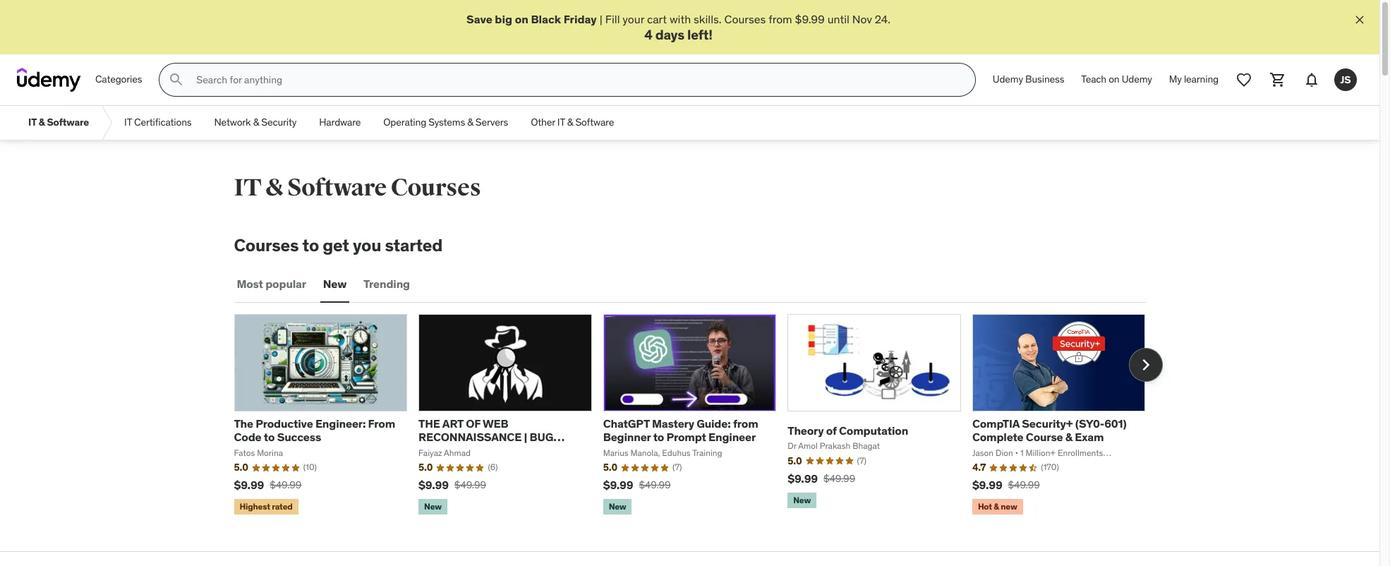 Task type: describe. For each thing, give the bounding box(es) containing it.
from inside save big on black friday | fill your cart with skills. courses from $9.99 until nov 24. 4 days left!
[[769, 12, 792, 26]]

submit search image
[[168, 71, 185, 88]]

productive
[[256, 417, 313, 431]]

2 vertical spatial courses
[[234, 234, 299, 256]]

it inside "other it & software" link
[[557, 116, 565, 129]]

from
[[368, 417, 395, 431]]

teach on udemy link
[[1073, 63, 1161, 97]]

1 udemy from the left
[[993, 73, 1023, 86]]

chatgpt mastery guide: from beginner to prompt engineer
[[603, 417, 758, 444]]

courses to get you started
[[234, 234, 443, 256]]

it certifications
[[124, 116, 192, 129]]

started
[[385, 234, 443, 256]]

udemy business
[[993, 73, 1065, 86]]

of
[[466, 417, 481, 431]]

the productive engineer: from code to success
[[234, 417, 395, 444]]

operating systems & servers link
[[372, 106, 520, 140]]

servers
[[476, 116, 508, 129]]

to for chatgpt
[[653, 430, 664, 444]]

& right other
[[567, 116, 573, 129]]

1 horizontal spatial on
[[1109, 73, 1120, 86]]

4
[[645, 26, 653, 43]]

business
[[1026, 73, 1065, 86]]

network & security
[[214, 116, 297, 129]]

mastery
[[652, 417, 694, 431]]

prompt
[[667, 430, 706, 444]]

fill
[[605, 12, 620, 26]]

complete
[[973, 430, 1024, 444]]

comptia security+ (sy0-601) complete course & exam link
[[973, 417, 1127, 444]]

learning
[[1184, 73, 1219, 86]]

code
[[234, 430, 262, 444]]

theory of computation
[[788, 423, 908, 437]]

engineer
[[709, 430, 756, 444]]

(sy0-
[[1075, 417, 1105, 431]]

24.
[[875, 12, 891, 26]]

wishlist image
[[1236, 71, 1253, 88]]

hardware link
[[308, 106, 372, 140]]

chatgpt
[[603, 417, 650, 431]]

the
[[234, 417, 253, 431]]

1 horizontal spatial to
[[303, 234, 319, 256]]

save
[[467, 12, 493, 26]]

save big on black friday | fill your cart with skills. courses from $9.99 until nov 24. 4 days left!
[[467, 12, 891, 43]]

it certifications link
[[113, 106, 203, 140]]

categories
[[95, 73, 142, 86]]

| for the art of web reconnaissance | bug bounty | ethical hacking
[[524, 430, 527, 444]]

of
[[826, 423, 837, 437]]

new button
[[320, 267, 349, 301]]

days
[[655, 26, 685, 43]]

my learning
[[1169, 73, 1219, 86]]

web
[[483, 417, 509, 431]]

theory of computation link
[[788, 423, 908, 437]]

certifications
[[134, 116, 192, 129]]

get
[[323, 234, 349, 256]]

left!
[[687, 26, 713, 43]]

software for it & software courses
[[287, 173, 387, 203]]

bounty
[[419, 444, 464, 458]]

black
[[531, 12, 561, 26]]

it & software
[[28, 116, 89, 129]]

bug
[[530, 430, 554, 444]]

network & security link
[[203, 106, 308, 140]]

other it & software link
[[520, 106, 626, 140]]

software for it & software
[[47, 116, 89, 129]]

it & software courses
[[234, 173, 481, 203]]

my learning link
[[1161, 63, 1227, 97]]

comptia security+ (sy0-601) complete course & exam
[[973, 417, 1127, 444]]

beginner
[[603, 430, 651, 444]]

0 horizontal spatial |
[[467, 444, 470, 458]]

to for the
[[264, 430, 275, 444]]

engineer:
[[315, 417, 366, 431]]

close image
[[1353, 13, 1367, 27]]

the
[[419, 417, 440, 431]]

it for it certifications
[[124, 116, 132, 129]]

the art of web reconnaissance | bug bounty | ethical hacking
[[419, 417, 571, 458]]

& left "servers" at the left of the page
[[467, 116, 473, 129]]

ethical
[[472, 444, 518, 458]]



Task type: locate. For each thing, give the bounding box(es) containing it.
teach
[[1082, 73, 1107, 86]]

your
[[623, 12, 644, 26]]

with
[[670, 12, 691, 26]]

next image
[[1135, 354, 1157, 376]]

1 horizontal spatial udemy
[[1122, 73, 1152, 86]]

& left 'exam'
[[1066, 430, 1073, 444]]

course
[[1026, 430, 1063, 444]]

it inside it & software link
[[28, 116, 37, 129]]

shopping cart with 0 items image
[[1270, 71, 1287, 88]]

big
[[495, 12, 512, 26]]

guide:
[[697, 417, 731, 431]]

2 horizontal spatial courses
[[725, 12, 766, 26]]

| inside save big on black friday | fill your cart with skills. courses from $9.99 until nov 24. 4 days left!
[[600, 12, 603, 26]]

arrow pointing to subcategory menu links image
[[100, 106, 113, 140]]

& left "security"
[[253, 116, 259, 129]]

2 horizontal spatial software
[[576, 116, 614, 129]]

hardware
[[319, 116, 361, 129]]

chatgpt mastery guide: from beginner to prompt engineer link
[[603, 417, 758, 444]]

udemy left 'my'
[[1122, 73, 1152, 86]]

it
[[28, 116, 37, 129], [124, 116, 132, 129], [557, 116, 565, 129], [234, 173, 261, 203]]

the art of web reconnaissance | bug bounty | ethical hacking link
[[419, 417, 571, 458]]

other it & software
[[531, 116, 614, 129]]

my
[[1169, 73, 1182, 86]]

teach on udemy
[[1082, 73, 1152, 86]]

theory
[[788, 423, 824, 437]]

2 horizontal spatial to
[[653, 430, 664, 444]]

js
[[1341, 73, 1351, 86]]

nov
[[852, 12, 872, 26]]

0 horizontal spatial to
[[264, 430, 275, 444]]

from left $9.99
[[769, 12, 792, 26]]

software up get
[[287, 173, 387, 203]]

on right big on the left of the page
[[515, 12, 529, 26]]

courses right skills.
[[725, 12, 766, 26]]

| for save big on black friday | fill your cart with skills. courses from $9.99 until nov 24. 4 days left!
[[600, 12, 603, 26]]

& down udemy image
[[39, 116, 45, 129]]

to left get
[[303, 234, 319, 256]]

0 vertical spatial from
[[769, 12, 792, 26]]

computation
[[839, 423, 908, 437]]

network
[[214, 116, 251, 129]]

it inside it certifications "link"
[[124, 116, 132, 129]]

to inside chatgpt mastery guide: from beginner to prompt engineer
[[653, 430, 664, 444]]

most popular
[[237, 277, 306, 291]]

most popular button
[[234, 267, 309, 301]]

you
[[353, 234, 381, 256]]

trending
[[364, 277, 410, 291]]

it down udemy image
[[28, 116, 37, 129]]

on inside save big on black friday | fill your cart with skills. courses from $9.99 until nov 24. 4 days left!
[[515, 12, 529, 26]]

1 horizontal spatial software
[[287, 173, 387, 203]]

to right code
[[264, 430, 275, 444]]

the productive engineer: from code to success link
[[234, 417, 395, 444]]

comptia
[[973, 417, 1020, 431]]

2 udemy from the left
[[1122, 73, 1152, 86]]

trending button
[[361, 267, 413, 301]]

0 horizontal spatial software
[[47, 116, 89, 129]]

|
[[600, 12, 603, 26], [524, 430, 527, 444], [467, 444, 470, 458]]

udemy
[[993, 73, 1023, 86], [1122, 73, 1152, 86]]

0 vertical spatial courses
[[725, 12, 766, 26]]

it for it & software
[[28, 116, 37, 129]]

it down network & security link
[[234, 173, 261, 203]]

from
[[769, 12, 792, 26], [733, 417, 758, 431]]

udemy left the business
[[993, 73, 1023, 86]]

js link
[[1329, 63, 1363, 97]]

operating systems & servers
[[383, 116, 508, 129]]

other
[[531, 116, 555, 129]]

courses
[[725, 12, 766, 26], [391, 173, 481, 203], [234, 234, 299, 256]]

cart
[[647, 12, 667, 26]]

skills.
[[694, 12, 722, 26]]

| right bounty
[[467, 444, 470, 458]]

0 vertical spatial on
[[515, 12, 529, 26]]

software left arrow pointing to subcategory menu links icon
[[47, 116, 89, 129]]

$9.99
[[795, 12, 825, 26]]

courses up started
[[391, 173, 481, 203]]

udemy business link
[[985, 63, 1073, 97]]

security+
[[1022, 417, 1073, 431]]

| left "fill"
[[600, 12, 603, 26]]

0 horizontal spatial from
[[733, 417, 758, 431]]

carousel element
[[234, 314, 1163, 518]]

new
[[323, 277, 347, 291]]

categories button
[[87, 63, 151, 97]]

& down "security"
[[266, 173, 283, 203]]

to left the prompt
[[653, 430, 664, 444]]

0 horizontal spatial courses
[[234, 234, 299, 256]]

from inside chatgpt mastery guide: from beginner to prompt engineer
[[733, 417, 758, 431]]

it & software link
[[17, 106, 100, 140]]

hacking
[[521, 444, 571, 458]]

1 horizontal spatial courses
[[391, 173, 481, 203]]

0 horizontal spatial udemy
[[993, 73, 1023, 86]]

most
[[237, 277, 263, 291]]

1 vertical spatial from
[[733, 417, 758, 431]]

1 vertical spatial on
[[1109, 73, 1120, 86]]

udemy image
[[17, 68, 81, 92]]

it right arrow pointing to subcategory menu links icon
[[124, 116, 132, 129]]

until
[[828, 12, 850, 26]]

notifications image
[[1304, 71, 1321, 88]]

art
[[442, 417, 464, 431]]

from right guide:
[[733, 417, 758, 431]]

courses inside save big on black friday | fill your cart with skills. courses from $9.99 until nov 24. 4 days left!
[[725, 12, 766, 26]]

it for it & software courses
[[234, 173, 261, 203]]

1 vertical spatial courses
[[391, 173, 481, 203]]

popular
[[266, 277, 306, 291]]

reconnaissance
[[419, 430, 522, 444]]

on
[[515, 12, 529, 26], [1109, 73, 1120, 86]]

to inside 'the productive engineer: from code to success'
[[264, 430, 275, 444]]

1 horizontal spatial |
[[524, 430, 527, 444]]

exam
[[1075, 430, 1104, 444]]

601)
[[1105, 417, 1127, 431]]

&
[[39, 116, 45, 129], [253, 116, 259, 129], [467, 116, 473, 129], [567, 116, 573, 129], [266, 173, 283, 203], [1066, 430, 1073, 444]]

success
[[277, 430, 321, 444]]

Search for anything text field
[[194, 68, 958, 92]]

operating
[[383, 116, 426, 129]]

software down search for anything text field
[[576, 116, 614, 129]]

& inside comptia security+ (sy0-601) complete course & exam
[[1066, 430, 1073, 444]]

0 horizontal spatial on
[[515, 12, 529, 26]]

software
[[47, 116, 89, 129], [576, 116, 614, 129], [287, 173, 387, 203]]

2 horizontal spatial |
[[600, 12, 603, 26]]

courses up 'most popular'
[[234, 234, 299, 256]]

| left bug
[[524, 430, 527, 444]]

security
[[261, 116, 297, 129]]

systems
[[429, 116, 465, 129]]

friday
[[564, 12, 597, 26]]

1 horizontal spatial from
[[769, 12, 792, 26]]

it right other
[[557, 116, 565, 129]]

on right 'teach'
[[1109, 73, 1120, 86]]



Task type: vqa. For each thing, say whether or not it's contained in the screenshot.
Structure, in the bottom of the page
no



